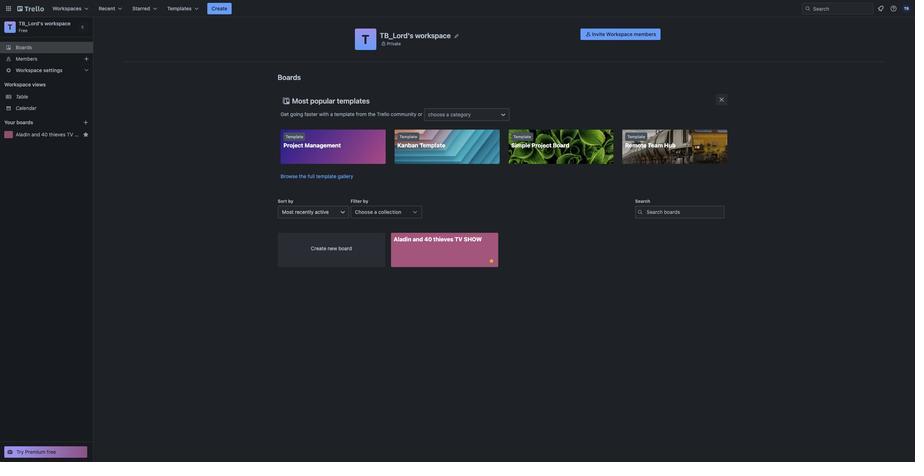 Task type: locate. For each thing, give the bounding box(es) containing it.
template right the full
[[316, 173, 337, 180]]

t left private
[[362, 32, 370, 46]]

0 vertical spatial create
[[212, 5, 228, 11]]

and
[[31, 132, 40, 138], [413, 236, 423, 243]]

1 vertical spatial thieves
[[434, 236, 454, 243]]

create inside button
[[212, 5, 228, 11]]

most down sort by
[[282, 209, 294, 215]]

most recently active
[[282, 209, 329, 215]]

t
[[8, 23, 12, 31], [362, 32, 370, 46]]

most for most recently active
[[282, 209, 294, 215]]

template inside template remote team hub
[[628, 134, 645, 139]]

0 horizontal spatial aladin
[[16, 132, 30, 138]]

workspace inside popup button
[[16, 67, 42, 73]]

template for remote
[[628, 134, 645, 139]]

t inside button
[[362, 32, 370, 46]]

template simple project board
[[512, 134, 570, 149]]

0 horizontal spatial 40
[[41, 132, 48, 138]]

workspace for views
[[4, 82, 31, 88]]

choose a collection
[[355, 209, 402, 215]]

Search field
[[811, 3, 874, 14]]

template right kanban
[[420, 142, 446, 149]]

0 horizontal spatial aladin and 40 thieves tv show link
[[16, 131, 90, 138]]

with
[[319, 111, 329, 117]]

invite workspace members
[[592, 31, 656, 37]]

1 horizontal spatial workspace
[[415, 31, 451, 40]]

1 vertical spatial tv
[[455, 236, 463, 243]]

0 horizontal spatial tv
[[67, 132, 73, 138]]

thieves
[[49, 132, 66, 138], [434, 236, 454, 243]]

template kanban template
[[398, 134, 446, 149]]

workspace views
[[4, 82, 46, 88]]

going
[[290, 111, 303, 117]]

1 horizontal spatial by
[[363, 199, 368, 204]]

1 vertical spatial aladin and 40 thieves tv show
[[394, 236, 482, 243]]

0 horizontal spatial tb_lord's
[[19, 20, 43, 26]]

1 vertical spatial 40
[[425, 236, 432, 243]]

template project management
[[284, 134, 341, 149]]

most
[[292, 97, 309, 105], [282, 209, 294, 215]]

workspace right invite
[[607, 31, 633, 37]]

workspace up the table
[[4, 82, 31, 88]]

tb_lord's up private
[[380, 31, 414, 40]]

t left the free
[[8, 23, 12, 31]]

1 vertical spatial create
[[311, 246, 326, 252]]

0 vertical spatial and
[[31, 132, 40, 138]]

choose
[[355, 209, 373, 215]]

starred
[[132, 5, 150, 11]]

try premium free button
[[4, 447, 87, 459]]

project left board
[[532, 142, 552, 149]]

faster
[[305, 111, 318, 117]]

1 horizontal spatial project
[[532, 142, 552, 149]]

premium
[[25, 450, 45, 456]]

1 vertical spatial and
[[413, 236, 423, 243]]

tv
[[67, 132, 73, 138], [455, 236, 463, 243]]

table
[[16, 94, 28, 100]]

0 vertical spatial workspace
[[45, 20, 71, 26]]

template up kanban
[[400, 134, 417, 139]]

workspace
[[45, 20, 71, 26], [415, 31, 451, 40]]

0 vertical spatial the
[[368, 111, 376, 117]]

1 horizontal spatial the
[[368, 111, 376, 117]]

0 vertical spatial thieves
[[49, 132, 66, 138]]

the
[[368, 111, 376, 117], [299, 173, 307, 180]]

1 vertical spatial workspace
[[16, 67, 42, 73]]

by for sort by
[[288, 199, 294, 204]]

2 horizontal spatial a
[[447, 112, 449, 118]]

1 horizontal spatial show
[[464, 236, 482, 243]]

template down templates
[[334, 111, 355, 117]]

Search text field
[[636, 206, 725, 219]]

workspace for tb_lord's workspace free
[[45, 20, 71, 26]]

1 horizontal spatial aladin
[[394, 236, 412, 243]]

0 vertical spatial show
[[75, 132, 90, 138]]

1 vertical spatial aladin
[[394, 236, 412, 243]]

your
[[4, 119, 15, 126]]

0 vertical spatial aladin
[[16, 132, 30, 138]]

template
[[286, 134, 303, 139], [400, 134, 417, 139], [514, 134, 531, 139], [628, 134, 645, 139], [420, 142, 446, 149]]

private
[[387, 41, 401, 46]]

filter by
[[351, 199, 368, 204]]

category
[[451, 112, 471, 118]]

template inside template simple project board
[[514, 134, 531, 139]]

template up simple
[[514, 134, 531, 139]]

1 horizontal spatial t
[[362, 32, 370, 46]]

from
[[356, 111, 367, 117]]

create for create new board
[[311, 246, 326, 252]]

a for choose a collection
[[374, 209, 377, 215]]

search image
[[805, 6, 811, 11]]

views
[[32, 82, 46, 88]]

1 vertical spatial most
[[282, 209, 294, 215]]

community
[[391, 111, 417, 117]]

aladin down boards
[[16, 132, 30, 138]]

t link
[[4, 21, 16, 33]]

1 horizontal spatial aladin and 40 thieves tv show
[[394, 236, 482, 243]]

or
[[418, 111, 423, 117]]

2 vertical spatial workspace
[[4, 82, 31, 88]]

sm image
[[585, 31, 592, 38]]

workspace inside tb_lord's workspace free
[[45, 20, 71, 26]]

0 horizontal spatial by
[[288, 199, 294, 204]]

0 horizontal spatial t
[[8, 23, 12, 31]]

open information menu image
[[891, 5, 898, 12]]

0 vertical spatial t
[[8, 23, 12, 31]]

0 vertical spatial 40
[[41, 132, 48, 138]]

try premium free
[[16, 450, 56, 456]]

1 vertical spatial aladin and 40 thieves tv show link
[[391, 233, 499, 268]]

choose a collection button
[[351, 206, 422, 219]]

template down the going
[[286, 134, 303, 139]]

1 by from the left
[[288, 199, 294, 204]]

workspace down members
[[16, 67, 42, 73]]

choose a category
[[428, 112, 471, 118]]

workspace
[[607, 31, 633, 37], [16, 67, 42, 73], [4, 82, 31, 88]]

create
[[212, 5, 228, 11], [311, 246, 326, 252]]

aladin down collection
[[394, 236, 412, 243]]

0 horizontal spatial project
[[284, 142, 303, 149]]

1 vertical spatial t
[[362, 32, 370, 46]]

members
[[634, 31, 656, 37]]

boards
[[16, 44, 32, 50], [278, 73, 301, 82]]

new
[[328, 246, 337, 252]]

browse
[[281, 173, 298, 180]]

the left the full
[[299, 173, 307, 180]]

0 horizontal spatial workspace
[[45, 20, 71, 26]]

0 horizontal spatial thieves
[[49, 132, 66, 138]]

most popular templates
[[292, 97, 370, 105]]

1 project from the left
[[284, 142, 303, 149]]

template for kanban
[[400, 134, 417, 139]]

by right filter
[[363, 199, 368, 204]]

aladin
[[16, 132, 30, 138], [394, 236, 412, 243]]

tb_lord's inside tb_lord's workspace free
[[19, 20, 43, 26]]

0 horizontal spatial create
[[212, 5, 228, 11]]

project inside template simple project board
[[532, 142, 552, 149]]

t button
[[355, 29, 376, 50]]

aladin and 40 thieves tv show link
[[16, 131, 90, 138], [391, 233, 499, 268]]

t for t link
[[8, 23, 12, 31]]

calendar link
[[16, 105, 89, 112]]

templates
[[337, 97, 370, 105]]

primary element
[[0, 0, 916, 17]]

browse the full template gallery link
[[281, 173, 353, 180]]

gallery
[[338, 173, 353, 180]]

recent button
[[94, 3, 127, 14]]

0 vertical spatial most
[[292, 97, 309, 105]]

aladin and 40 thieves tv show
[[16, 132, 90, 138], [394, 236, 482, 243]]

t for t button
[[362, 32, 370, 46]]

starred icon image
[[83, 132, 89, 138]]

a inside button
[[374, 209, 377, 215]]

team
[[648, 142, 663, 149]]

1 horizontal spatial a
[[374, 209, 377, 215]]

0 vertical spatial tb_lord's
[[19, 20, 43, 26]]

most up the going
[[292, 97, 309, 105]]

workspace settings button
[[0, 65, 93, 76]]

the right from
[[368, 111, 376, 117]]

0 vertical spatial workspace
[[607, 31, 633, 37]]

workspace for tb_lord's workspace
[[415, 31, 451, 40]]

management
[[305, 142, 341, 149]]

show
[[75, 132, 90, 138], [464, 236, 482, 243]]

0 horizontal spatial aladin and 40 thieves tv show
[[16, 132, 90, 138]]

1 vertical spatial the
[[299, 173, 307, 180]]

1 horizontal spatial 40
[[425, 236, 432, 243]]

active
[[315, 209, 329, 215]]

tyler black (tylerblack440) image
[[903, 4, 911, 13]]

1 vertical spatial template
[[316, 173, 337, 180]]

template
[[334, 111, 355, 117], [316, 173, 337, 180]]

project
[[284, 142, 303, 149], [532, 142, 552, 149]]

template for project
[[286, 134, 303, 139]]

back to home image
[[17, 3, 44, 14]]

template inside template project management
[[286, 134, 303, 139]]

1 horizontal spatial tb_lord's
[[380, 31, 414, 40]]

1 vertical spatial tb_lord's
[[380, 31, 414, 40]]

0 vertical spatial tv
[[67, 132, 73, 138]]

by right the sort
[[288, 199, 294, 204]]

1 vertical spatial workspace
[[415, 31, 451, 40]]

recently
[[295, 209, 314, 215]]

0 vertical spatial aladin and 40 thieves tv show
[[16, 132, 90, 138]]

template up remote
[[628, 134, 645, 139]]

tb_lord's up the free
[[19, 20, 43, 26]]

2 project from the left
[[532, 142, 552, 149]]

1 vertical spatial boards
[[278, 73, 301, 82]]

1 horizontal spatial boards
[[278, 73, 301, 82]]

1 horizontal spatial create
[[311, 246, 326, 252]]

search
[[636, 199, 651, 204]]

tb_lord's for tb_lord's workspace
[[380, 31, 414, 40]]

0 horizontal spatial and
[[31, 132, 40, 138]]

by
[[288, 199, 294, 204], [363, 199, 368, 204]]

40
[[41, 132, 48, 138], [425, 236, 432, 243]]

0 horizontal spatial boards
[[16, 44, 32, 50]]

add board image
[[83, 120, 89, 126]]

workspaces button
[[48, 3, 93, 14]]

2 by from the left
[[363, 199, 368, 204]]

project left management
[[284, 142, 303, 149]]

hub
[[665, 142, 676, 149]]

simple
[[512, 142, 531, 149]]

tb_lord's workspace
[[380, 31, 451, 40]]



Task type: describe. For each thing, give the bounding box(es) containing it.
by for filter by
[[363, 199, 368, 204]]

sort by
[[278, 199, 294, 204]]

workspace inside button
[[607, 31, 633, 37]]

invite workspace members button
[[581, 29, 661, 40]]

boards link
[[0, 42, 93, 53]]

browse the full template gallery
[[281, 173, 353, 180]]

starred button
[[128, 3, 162, 14]]

invite
[[592, 31, 605, 37]]

board
[[553, 142, 570, 149]]

full
[[308, 173, 315, 180]]

your boards with 1 items element
[[4, 118, 72, 127]]

free
[[19, 28, 28, 33]]

workspace for settings
[[16, 67, 42, 73]]

sort
[[278, 199, 287, 204]]

a for choose a category
[[447, 112, 449, 118]]

create new board
[[311, 246, 352, 252]]

templates
[[167, 5, 192, 11]]

1 horizontal spatial aladin and 40 thieves tv show link
[[391, 233, 499, 268]]

tb_lord's for tb_lord's workspace free
[[19, 20, 43, 26]]

get going faster with a template from the trello community or
[[281, 111, 424, 117]]

popular
[[310, 97, 335, 105]]

workspaces
[[53, 5, 82, 11]]

boards
[[16, 119, 33, 126]]

templates button
[[163, 3, 203, 14]]

1 horizontal spatial and
[[413, 236, 423, 243]]

trello
[[377, 111, 390, 117]]

1 horizontal spatial tv
[[455, 236, 463, 243]]

members
[[16, 56, 37, 62]]

kanban
[[398, 142, 419, 149]]

most for most popular templates
[[292, 97, 309, 105]]

template for simple
[[514, 134, 531, 139]]

click to unstar this board. it will be removed from your starred list. image
[[489, 258, 495, 265]]

0 vertical spatial aladin and 40 thieves tv show link
[[16, 131, 90, 138]]

0 vertical spatial template
[[334, 111, 355, 117]]

remote
[[626, 142, 647, 149]]

collection
[[379, 209, 402, 215]]

board
[[339, 246, 352, 252]]

1 horizontal spatial thieves
[[434, 236, 454, 243]]

members link
[[0, 53, 93, 65]]

0 notifications image
[[877, 4, 886, 13]]

settings
[[43, 67, 63, 73]]

free
[[47, 450, 56, 456]]

tb_lord's workspace free
[[19, 20, 71, 33]]

0 vertical spatial boards
[[16, 44, 32, 50]]

your boards
[[4, 119, 33, 126]]

recent
[[99, 5, 115, 11]]

table link
[[16, 93, 89, 101]]

0 horizontal spatial show
[[75, 132, 90, 138]]

try
[[16, 450, 24, 456]]

choose
[[428, 112, 445, 118]]

create for create
[[212, 5, 228, 11]]

aladin and 40 thieves tv show inside 'link'
[[394, 236, 482, 243]]

filter
[[351, 199, 362, 204]]

tb_lord's workspace link
[[19, 20, 71, 26]]

workspace navigation collapse icon image
[[78, 22, 88, 32]]

get
[[281, 111, 289, 117]]

template remote team hub
[[626, 134, 676, 149]]

calendar
[[16, 105, 36, 111]]

project inside template project management
[[284, 142, 303, 149]]

workspace settings
[[16, 67, 63, 73]]

1 vertical spatial show
[[464, 236, 482, 243]]

create button
[[207, 3, 232, 14]]

0 horizontal spatial a
[[330, 111, 333, 117]]

0 horizontal spatial the
[[299, 173, 307, 180]]



Task type: vqa. For each thing, say whether or not it's contained in the screenshot.
Terry Turtle (terryturtle) image
no



